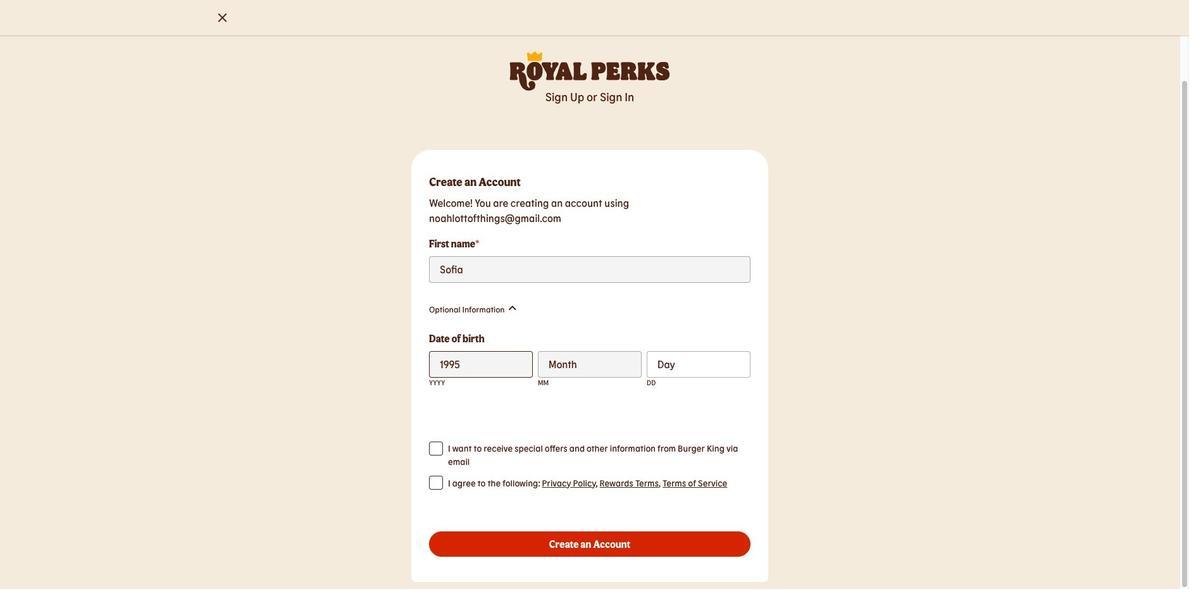 Task type: locate. For each thing, give the bounding box(es) containing it.
Date of birth Year field
[[429, 351, 533, 378]]

Name field
[[429, 256, 751, 283]]

heading
[[429, 175, 751, 188]]

group element
[[429, 331, 751, 403]]

Date of birth Day field
[[647, 351, 751, 378]]

Date of birth Month field
[[538, 351, 642, 378]]



Task type: vqa. For each thing, say whether or not it's contained in the screenshot.
Date of birth Day FIELD
yes



